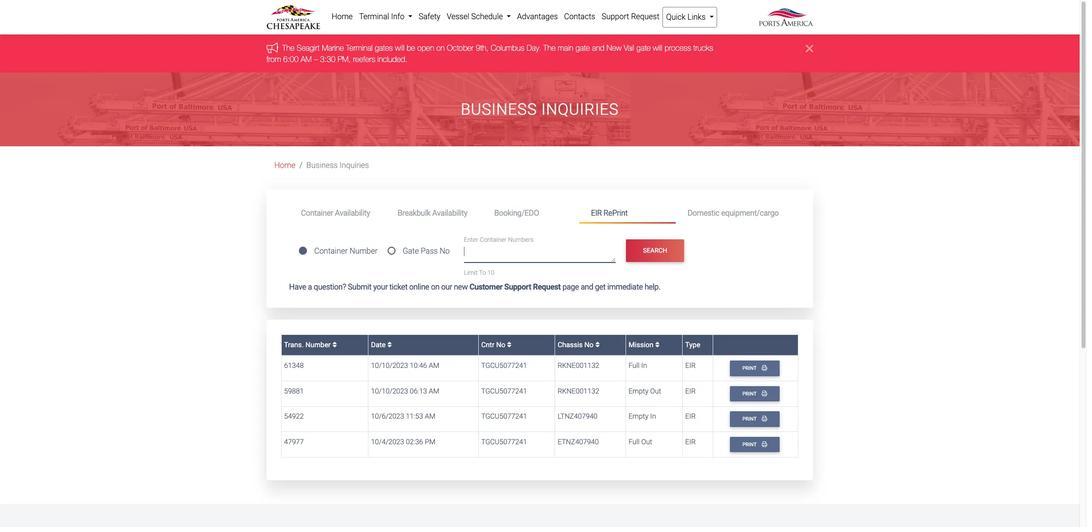 Task type: locate. For each thing, give the bounding box(es) containing it.
support right customer
[[504, 282, 531, 292]]

1 sort image from the left
[[596, 341, 600, 348]]

1 horizontal spatial sort image
[[655, 341, 660, 348]]

0 vertical spatial on
[[437, 44, 445, 52]]

3 tgcu5077241 from the top
[[481, 413, 527, 421]]

sort image right trans.
[[333, 341, 337, 348]]

will left process at the top
[[653, 44, 663, 52]]

the
[[282, 44, 295, 52], [544, 44, 556, 52]]

1 vertical spatial empty
[[629, 413, 649, 421]]

number up submit
[[350, 246, 378, 256]]

1 horizontal spatial support
[[602, 12, 629, 21]]

our
[[441, 282, 452, 292]]

1 horizontal spatial home link
[[329, 7, 356, 27]]

your
[[373, 282, 388, 292]]

full
[[629, 362, 640, 370], [629, 438, 640, 446]]

1 vertical spatial inquiries
[[340, 161, 369, 170]]

2 sort image from the left
[[655, 341, 660, 348]]

availability up container number
[[335, 208, 370, 218]]

am right 10:46
[[429, 362, 440, 370]]

1 horizontal spatial in
[[650, 413, 656, 421]]

1 vertical spatial 10/10/2023
[[371, 387, 408, 396]]

59881
[[284, 387, 304, 396]]

0 vertical spatial full
[[629, 362, 640, 370]]

0 horizontal spatial will
[[395, 44, 405, 52]]

0 vertical spatial home
[[332, 12, 353, 21]]

10/10/2023 for 10/10/2023 10:46 am
[[371, 362, 408, 370]]

1 horizontal spatial gate
[[637, 44, 651, 52]]

rkne001132 for full
[[558, 362, 599, 370]]

sort image
[[596, 341, 600, 348], [655, 341, 660, 348]]

rkne001132 down chassis no link
[[558, 362, 599, 370]]

2 empty from the top
[[629, 413, 649, 421]]

3 sort image from the left
[[507, 341, 512, 348]]

request left quick
[[631, 12, 660, 21]]

11:53
[[406, 413, 423, 421]]

1 vertical spatial home link
[[274, 161, 296, 170]]

3 print link from the top
[[730, 412, 780, 427]]

have a question? submit your ticket online on our new customer support request page and get immediate help.
[[289, 282, 661, 292]]

1 availability from the left
[[335, 208, 370, 218]]

0 horizontal spatial availability
[[335, 208, 370, 218]]

sort image inside mission link
[[655, 341, 660, 348]]

10
[[488, 269, 495, 276]]

am right 06:13
[[429, 387, 440, 396]]

rkne001132
[[558, 362, 599, 370], [558, 387, 599, 396]]

1 vertical spatial on
[[431, 282, 440, 292]]

close image
[[806, 43, 814, 54]]

sort image inside cntr no link
[[507, 341, 512, 348]]

0 horizontal spatial home
[[274, 161, 296, 170]]

availability inside breakbulk availability link
[[432, 208, 468, 218]]

support request link
[[599, 7, 663, 27]]

question?
[[314, 282, 346, 292]]

request left the page
[[533, 282, 561, 292]]

0 vertical spatial home link
[[329, 7, 356, 27]]

2 availability from the left
[[432, 208, 468, 218]]

1 vertical spatial business
[[307, 161, 338, 170]]

2 print from the top
[[743, 391, 758, 397]]

1 print from the top
[[743, 365, 758, 372]]

sort image for trans. number
[[333, 341, 337, 348]]

sort image
[[333, 341, 337, 348], [388, 341, 392, 348], [507, 341, 512, 348]]

container
[[301, 208, 333, 218], [480, 236, 507, 244], [314, 246, 348, 256]]

1 horizontal spatial sort image
[[388, 341, 392, 348]]

06:13
[[410, 387, 427, 396]]

eir for full out
[[685, 438, 696, 446]]

2 rkne001132 from the top
[[558, 387, 599, 396]]

customer
[[470, 282, 503, 292]]

no right pass
[[440, 246, 450, 256]]

sort image right chassis at the bottom right
[[596, 341, 600, 348]]

0 vertical spatial terminal
[[359, 12, 389, 21]]

1 horizontal spatial availability
[[432, 208, 468, 218]]

enter container numbers
[[464, 236, 534, 244]]

0 horizontal spatial sort image
[[333, 341, 337, 348]]

terminal left info
[[359, 12, 389, 21]]

0 vertical spatial support
[[602, 12, 629, 21]]

4 tgcu5077241 from the top
[[481, 438, 527, 446]]

container right "enter"
[[480, 236, 507, 244]]

3 print image from the top
[[762, 441, 768, 447]]

print link for full in
[[730, 361, 780, 376]]

pm
[[425, 438, 436, 446]]

1 vertical spatial print image
[[762, 416, 768, 422]]

sort image for date
[[388, 341, 392, 348]]

2 will from the left
[[653, 44, 663, 52]]

october
[[447, 44, 474, 52]]

a
[[308, 282, 312, 292]]

limit
[[464, 269, 478, 276]]

rkne001132 up "ltnz407940"
[[558, 387, 599, 396]]

1 vertical spatial rkne001132
[[558, 387, 599, 396]]

am right 11:53
[[425, 413, 436, 421]]

2 print link from the top
[[730, 386, 780, 402]]

day.
[[527, 44, 541, 52]]

0 vertical spatial business inquiries
[[461, 100, 619, 119]]

0 vertical spatial number
[[350, 246, 378, 256]]

0 vertical spatial request
[[631, 12, 660, 21]]

print for full out
[[743, 441, 758, 448]]

10/10/2023 down the date link
[[371, 362, 408, 370]]

empty down full in
[[629, 387, 649, 396]]

request
[[631, 12, 660, 21], [533, 282, 561, 292]]

sort image inside the date link
[[388, 341, 392, 348]]

process
[[665, 44, 691, 52]]

empty for empty in
[[629, 413, 649, 421]]

am
[[301, 55, 312, 63], [429, 362, 440, 370], [429, 387, 440, 396], [425, 413, 436, 421]]

1 horizontal spatial the
[[544, 44, 556, 52]]

number for trans. number
[[305, 341, 331, 349]]

1 horizontal spatial will
[[653, 44, 663, 52]]

full in
[[629, 362, 647, 370]]

in down mission link
[[642, 362, 647, 370]]

1 will from the left
[[395, 44, 405, 52]]

am for 10/10/2023 06:13 am
[[429, 387, 440, 396]]

0 horizontal spatial in
[[642, 362, 647, 370]]

in down the empty out
[[650, 413, 656, 421]]

2 vertical spatial print image
[[762, 441, 768, 447]]

out up empty in
[[650, 387, 661, 396]]

2 sort image from the left
[[388, 341, 392, 348]]

chassis no link
[[558, 341, 600, 349]]

1 empty from the top
[[629, 387, 649, 396]]

0 vertical spatial empty
[[629, 387, 649, 396]]

eir for empty in
[[685, 413, 696, 421]]

1 full from the top
[[629, 362, 640, 370]]

1 vertical spatial number
[[305, 341, 331, 349]]

gate right vail
[[637, 44, 651, 52]]

empty
[[629, 387, 649, 396], [629, 413, 649, 421]]

container up container number
[[301, 208, 333, 218]]

10/10/2023
[[371, 362, 408, 370], [371, 387, 408, 396]]

container for container availability
[[301, 208, 333, 218]]

1 print link from the top
[[730, 361, 780, 376]]

home
[[332, 12, 353, 21], [274, 161, 296, 170]]

tgcu5077241
[[481, 362, 527, 370], [481, 387, 527, 396], [481, 413, 527, 421], [481, 438, 527, 446]]

no right cntr
[[496, 341, 506, 349]]

print image
[[762, 391, 768, 396], [762, 416, 768, 422], [762, 441, 768, 447]]

inquiries
[[542, 100, 619, 119], [340, 161, 369, 170]]

0 horizontal spatial gate
[[576, 44, 590, 52]]

seagirt
[[297, 44, 320, 52]]

2 full from the top
[[629, 438, 640, 446]]

cntr no
[[481, 341, 507, 349]]

1 10/10/2023 from the top
[[371, 362, 408, 370]]

sort image for chassis no
[[596, 341, 600, 348]]

1 vertical spatial request
[[533, 282, 561, 292]]

0 vertical spatial out
[[650, 387, 661, 396]]

and left the get
[[581, 282, 593, 292]]

the right day.
[[544, 44, 556, 52]]

on right open
[[437, 44, 445, 52]]

container up question?
[[314, 246, 348, 256]]

0 vertical spatial and
[[592, 44, 605, 52]]

10/10/2023 06:13 am
[[371, 387, 440, 396]]

2 vertical spatial container
[[314, 246, 348, 256]]

0 vertical spatial print image
[[762, 391, 768, 396]]

2 horizontal spatial sort image
[[507, 341, 512, 348]]

sort image up 10/10/2023 10:46 am
[[388, 341, 392, 348]]

trucks
[[694, 44, 713, 52]]

1 sort image from the left
[[333, 341, 337, 348]]

gate right main
[[576, 44, 590, 52]]

support up new on the right
[[602, 12, 629, 21]]

availability up "enter"
[[432, 208, 468, 218]]

breakbulk
[[398, 208, 431, 218]]

1 vertical spatial terminal
[[346, 44, 373, 52]]

0 horizontal spatial business
[[307, 161, 338, 170]]

0 vertical spatial rkne001132
[[558, 362, 599, 370]]

sort image inside chassis no link
[[596, 341, 600, 348]]

the up 6:00
[[282, 44, 295, 52]]

tgcu5077241 for 10/10/2023 06:13 am
[[481, 387, 527, 396]]

full down empty in
[[629, 438, 640, 446]]

in
[[642, 362, 647, 370], [650, 413, 656, 421]]

out
[[650, 387, 661, 396], [642, 438, 653, 446]]

1 tgcu5077241 from the top
[[481, 362, 527, 370]]

2 horizontal spatial no
[[585, 341, 594, 349]]

print link for empty in
[[730, 412, 780, 427]]

1 horizontal spatial no
[[496, 341, 506, 349]]

sort image left type on the right
[[655, 341, 660, 348]]

no right chassis at the bottom right
[[585, 341, 594, 349]]

page
[[563, 282, 579, 292]]

open
[[418, 44, 434, 52]]

3 print from the top
[[743, 416, 758, 422]]

0 vertical spatial inquiries
[[542, 100, 619, 119]]

full down mission
[[629, 362, 640, 370]]

0 horizontal spatial support
[[504, 282, 531, 292]]

breakbulk availability link
[[386, 204, 483, 222]]

ltnz407940
[[558, 413, 598, 421]]

2 tgcu5077241 from the top
[[481, 387, 527, 396]]

54922
[[284, 413, 304, 421]]

out for full out
[[642, 438, 653, 446]]

0 horizontal spatial business inquiries
[[307, 161, 369, 170]]

0 horizontal spatial sort image
[[596, 341, 600, 348]]

sort image for cntr no
[[507, 341, 512, 348]]

2 10/10/2023 from the top
[[371, 387, 408, 396]]

0 horizontal spatial request
[[533, 282, 561, 292]]

0 vertical spatial 10/10/2023
[[371, 362, 408, 370]]

and left new on the right
[[592, 44, 605, 52]]

business
[[461, 100, 537, 119], [307, 161, 338, 170]]

10:46
[[410, 362, 427, 370]]

am for 10/6/2023 11:53 am
[[425, 413, 436, 421]]

0 vertical spatial in
[[642, 362, 647, 370]]

1 rkne001132 from the top
[[558, 362, 599, 370]]

full for full in
[[629, 362, 640, 370]]

reprint
[[604, 208, 628, 218]]

10/6/2023
[[371, 413, 404, 421]]

out down empty in
[[642, 438, 653, 446]]

am left –
[[301, 55, 312, 63]]

0 horizontal spatial number
[[305, 341, 331, 349]]

sort image right cntr
[[507, 341, 512, 348]]

terminal
[[359, 12, 389, 21], [346, 44, 373, 52]]

bullhorn image
[[267, 42, 282, 53]]

10/10/2023 up 10/6/2023
[[371, 387, 408, 396]]

terminal up reefers
[[346, 44, 373, 52]]

2 print image from the top
[[762, 416, 768, 422]]

1 the from the left
[[282, 44, 295, 52]]

number right trans.
[[305, 341, 331, 349]]

be
[[407, 44, 415, 52]]

new
[[454, 282, 468, 292]]

print image for empty out
[[762, 391, 768, 396]]

number
[[350, 246, 378, 256], [305, 341, 331, 349]]

1 vertical spatial out
[[642, 438, 653, 446]]

1 horizontal spatial number
[[350, 246, 378, 256]]

empty up full out
[[629, 413, 649, 421]]

quick links link
[[663, 7, 717, 28]]

quick links
[[666, 12, 708, 22]]

print for empty out
[[743, 391, 758, 397]]

0 vertical spatial business
[[461, 100, 537, 119]]

am inside the seagirt marine terminal gates will be open on october 9th, columbus day. the main gate and new vail gate will process trucks from 6:00 am – 3:30 pm, reefers included.
[[301, 55, 312, 63]]

marine
[[322, 44, 344, 52]]

type
[[685, 341, 701, 349]]

support request
[[602, 12, 660, 21]]

schedule
[[471, 12, 503, 21]]

cntr
[[481, 341, 495, 349]]

on left our
[[431, 282, 440, 292]]

4 print from the top
[[743, 441, 758, 448]]

columbus
[[491, 44, 525, 52]]

1 horizontal spatial business
[[461, 100, 537, 119]]

1 vertical spatial full
[[629, 438, 640, 446]]

advantages link
[[514, 7, 561, 27]]

will left 'be'
[[395, 44, 405, 52]]

0 vertical spatial container
[[301, 208, 333, 218]]

availability inside container availability link
[[335, 208, 370, 218]]

search button
[[626, 239, 684, 262]]

will
[[395, 44, 405, 52], [653, 44, 663, 52]]

submit
[[348, 282, 372, 292]]

sort image inside trans. number link
[[333, 341, 337, 348]]

4 print link from the top
[[730, 437, 780, 452]]

eir
[[591, 208, 602, 218], [685, 362, 696, 370], [685, 387, 696, 396], [685, 413, 696, 421], [685, 438, 696, 446]]

0 horizontal spatial the
[[282, 44, 295, 52]]

1 vertical spatial in
[[650, 413, 656, 421]]

1 print image from the top
[[762, 391, 768, 396]]

10/4/2023 02:36 pm
[[371, 438, 436, 446]]

1 horizontal spatial inquiries
[[542, 100, 619, 119]]



Task type: vqa. For each thing, say whether or not it's contained in the screenshot.
"an"
no



Task type: describe. For each thing, give the bounding box(es) containing it.
container availability link
[[289, 204, 386, 222]]

date
[[371, 341, 388, 349]]

container number
[[314, 246, 378, 256]]

to
[[479, 269, 486, 276]]

booking/edo
[[494, 208, 539, 218]]

tgcu5077241 for 10/4/2023 02:36 pm
[[481, 438, 527, 446]]

safety link
[[416, 7, 444, 27]]

vail
[[624, 44, 635, 52]]

eir for full in
[[685, 362, 696, 370]]

booking/edo link
[[483, 204, 579, 222]]

enter
[[464, 236, 478, 244]]

terminal inside the seagirt marine terminal gates will be open on october 9th, columbus day. the main gate and new vail gate will process trucks from 6:00 am – 3:30 pm, reefers included.
[[346, 44, 373, 52]]

print for empty in
[[743, 416, 758, 422]]

on inside the seagirt marine terminal gates will be open on october 9th, columbus day. the main gate and new vail gate will process trucks from 6:00 am – 3:30 pm, reefers included.
[[437, 44, 445, 52]]

10/10/2023 for 10/10/2023 06:13 am
[[371, 387, 408, 396]]

gate
[[403, 246, 419, 256]]

10/6/2023 11:53 am
[[371, 413, 436, 421]]

0 horizontal spatial inquiries
[[340, 161, 369, 170]]

trans.
[[284, 341, 304, 349]]

print link for empty out
[[730, 386, 780, 402]]

2 gate from the left
[[637, 44, 651, 52]]

1 vertical spatial home
[[274, 161, 296, 170]]

limit to 10
[[464, 269, 495, 276]]

1 horizontal spatial business inquiries
[[461, 100, 619, 119]]

new
[[607, 44, 622, 52]]

empty in
[[629, 413, 656, 421]]

availability for container availability
[[335, 208, 370, 218]]

print link for full out
[[730, 437, 780, 452]]

links
[[688, 12, 706, 22]]

cntr no link
[[481, 341, 512, 349]]

print image for empty in
[[762, 416, 768, 422]]

10/10/2023 10:46 am
[[371, 362, 440, 370]]

online
[[409, 282, 429, 292]]

pass
[[421, 246, 438, 256]]

trans. number
[[284, 341, 333, 349]]

etnz407940
[[558, 438, 599, 446]]

number for container number
[[350, 246, 378, 256]]

search
[[643, 247, 668, 254]]

tgcu5077241 for 10/6/2023 11:53 am
[[481, 413, 527, 421]]

mission link
[[629, 341, 660, 349]]

am for 10/10/2023 10:46 am
[[429, 362, 440, 370]]

container for container number
[[314, 246, 348, 256]]

1 vertical spatial container
[[480, 236, 507, 244]]

availability for breakbulk availability
[[432, 208, 468, 218]]

gate pass no
[[403, 246, 450, 256]]

no for cntr no
[[496, 341, 506, 349]]

47977
[[284, 438, 304, 446]]

1 vertical spatial business inquiries
[[307, 161, 369, 170]]

ticket
[[390, 282, 408, 292]]

date link
[[371, 341, 392, 349]]

2 the from the left
[[544, 44, 556, 52]]

02:36
[[406, 438, 423, 446]]

container availability
[[301, 208, 370, 218]]

1 horizontal spatial home
[[332, 12, 353, 21]]

–
[[314, 55, 318, 63]]

trans. number link
[[284, 341, 337, 349]]

breakbulk availability
[[398, 208, 468, 218]]

1 vertical spatial support
[[504, 282, 531, 292]]

from
[[267, 55, 281, 63]]

sort image for mission
[[655, 341, 660, 348]]

contacts
[[564, 12, 596, 21]]

chassis no
[[558, 341, 596, 349]]

9th,
[[476, 44, 489, 52]]

vessel
[[447, 12, 469, 21]]

0 horizontal spatial home link
[[274, 161, 296, 170]]

61348
[[284, 362, 304, 370]]

eir for empty out
[[685, 387, 696, 396]]

terminal info
[[359, 12, 407, 21]]

immediate
[[608, 282, 643, 292]]

and inside the seagirt marine terminal gates will be open on october 9th, columbus day. the main gate and new vail gate will process trucks from 6:00 am – 3:30 pm, reefers included.
[[592, 44, 605, 52]]

6:00
[[283, 55, 299, 63]]

included.
[[378, 55, 408, 63]]

have
[[289, 282, 306, 292]]

vessel schedule
[[447, 12, 505, 21]]

help.
[[645, 282, 661, 292]]

reefers
[[353, 55, 375, 63]]

quick
[[666, 12, 686, 22]]

1 horizontal spatial request
[[631, 12, 660, 21]]

domestic equipment/cargo link
[[676, 204, 791, 222]]

eir reprint
[[591, 208, 628, 218]]

eir reprint link
[[579, 204, 676, 224]]

domestic
[[688, 208, 720, 218]]

get
[[595, 282, 606, 292]]

out for empty out
[[650, 387, 661, 396]]

empty out
[[629, 387, 661, 396]]

safety
[[419, 12, 441, 21]]

empty for empty out
[[629, 387, 649, 396]]

domestic equipment/cargo
[[688, 208, 779, 218]]

0 horizontal spatial no
[[440, 246, 450, 256]]

full for full out
[[629, 438, 640, 446]]

customer support request link
[[470, 282, 561, 292]]

print for full in
[[743, 365, 758, 372]]

rkne001132 for empty
[[558, 387, 599, 396]]

the seagirt marine terminal gates will be open on october 9th, columbus day. the main gate and new vail gate will process trucks from 6:00 am – 3:30 pm, reefers included. alert
[[0, 35, 1080, 73]]

mission
[[629, 341, 655, 349]]

pm,
[[338, 55, 351, 63]]

the seagirt marine terminal gates will be open on october 9th, columbus day. the main gate and new vail gate will process trucks from 6:00 am – 3:30 pm, reefers included.
[[267, 44, 713, 63]]

in for full in
[[642, 362, 647, 370]]

no for chassis no
[[585, 341, 594, 349]]

print image for full out
[[762, 441, 768, 447]]

gates
[[375, 44, 393, 52]]

print image
[[762, 365, 768, 371]]

1 gate from the left
[[576, 44, 590, 52]]

Enter Container Numbers text field
[[464, 246, 616, 263]]

equipment/cargo
[[721, 208, 779, 218]]

advantages
[[517, 12, 558, 21]]

tgcu5077241 for 10/10/2023 10:46 am
[[481, 362, 527, 370]]

1 vertical spatial and
[[581, 282, 593, 292]]

in for empty in
[[650, 413, 656, 421]]

vessel schedule link
[[444, 7, 514, 27]]

main
[[558, 44, 574, 52]]



